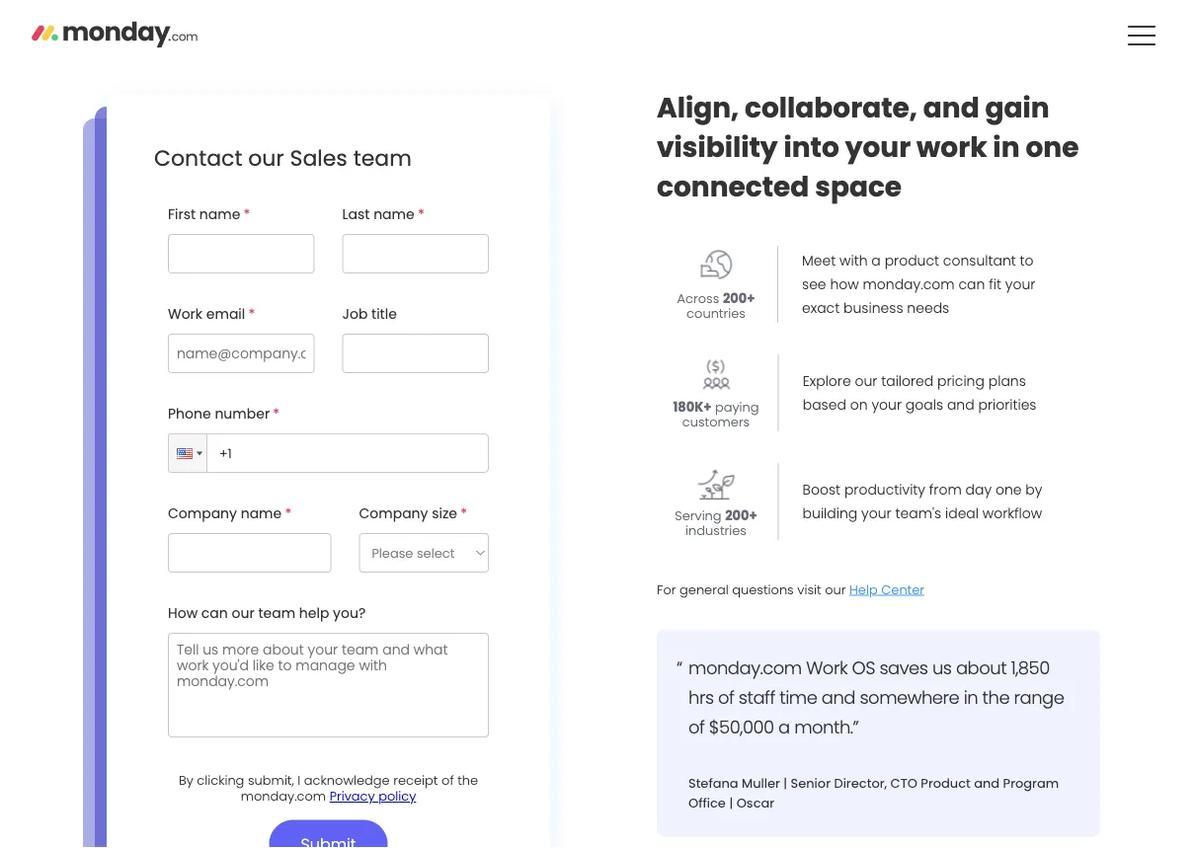 Task type: describe. For each thing, give the bounding box(es) containing it.
time
[[780, 685, 817, 710]]

1 horizontal spatial of
[[689, 715, 705, 740]]

visibility
[[657, 128, 778, 167]]

0 vertical spatial |
[[784, 775, 787, 793]]

your inside boost productivity from day one by building your team's ideal workflow
[[862, 504, 892, 523]]

for
[[657, 581, 676, 599]]

see
[[802, 275, 826, 294]]

1 (702) 123-4567 telephone field
[[203, 434, 489, 473]]

united states: + 1 image
[[197, 452, 203, 456]]

based
[[803, 395, 846, 415]]

on
[[850, 395, 868, 415]]

$50,000
[[709, 715, 774, 740]]

and inside "align, collaborate, and gain visibility into your work in one connected space"
[[923, 88, 980, 127]]

to
[[1020, 251, 1034, 270]]

program
[[1003, 775, 1059, 793]]

fit
[[989, 275, 1002, 294]]

name for first name
[[199, 205, 240, 224]]

contact
[[154, 143, 242, 173]]

privacy policy
[[330, 788, 416, 806]]

center
[[881, 581, 925, 599]]

you?
[[333, 604, 366, 623]]

and inside " monday.com work os saves us about 1,850 hrs of staff time and somewhere in the range of $50,000 a month."
[[822, 685, 855, 710]]

customers icon image
[[698, 356, 734, 393]]

in inside " monday.com work os saves us about 1,850 hrs of staff time and somewhere in the range of $50,000 a month."
[[964, 685, 978, 710]]

your inside "align, collaborate, and gain visibility into your work in one connected space"
[[845, 128, 911, 167]]

senior
[[791, 775, 831, 793]]

product
[[921, 775, 971, 793]]

privacy
[[330, 788, 375, 806]]

in inside "align, collaborate, and gain visibility into your work in one connected space"
[[993, 128, 1020, 167]]

boost
[[803, 480, 841, 499]]

serving
[[675, 507, 722, 525]]

across 200+ countries
[[677, 290, 755, 323]]

0 vertical spatial of
[[718, 685, 734, 710]]

for general questions visit our help center
[[657, 581, 925, 599]]

consultant
[[943, 251, 1016, 270]]

company for company size
[[359, 504, 428, 524]]

How can our team help you? text field
[[168, 633, 489, 738]]

collaborate,
[[745, 88, 918, 127]]

ideal
[[945, 504, 979, 523]]

help
[[299, 604, 329, 623]]

saves
[[880, 655, 928, 681]]

meet
[[802, 251, 836, 270]]

i
[[298, 772, 301, 790]]

building
[[803, 504, 858, 523]]

0 horizontal spatial can
[[201, 604, 228, 623]]

and inside explore our tailored pricing plans based on your goals and priorities
[[947, 395, 975, 415]]

last
[[342, 205, 370, 224]]

Job title text field
[[342, 334, 489, 373]]

privacy policy link
[[330, 788, 416, 806]]

space
[[815, 167, 902, 206]]

job
[[342, 305, 368, 324]]

company for company name
[[168, 504, 237, 524]]

submit,
[[248, 772, 294, 790]]

visit
[[797, 581, 822, 599]]

paying customers
[[682, 399, 759, 431]]

sales
[[290, 143, 348, 173]]

paying
[[715, 399, 759, 417]]

team for our
[[258, 604, 295, 623]]

business
[[844, 298, 903, 318]]

Work email email field
[[168, 334, 315, 373]]

stefana
[[689, 775, 739, 793]]

last name
[[342, 205, 415, 224]]

countries
[[687, 305, 746, 323]]

title
[[372, 305, 397, 324]]

name for last name
[[374, 205, 415, 224]]

month."
[[794, 715, 859, 740]]

Last name text field
[[342, 234, 489, 274]]

monday.com inside " monday.com work os saves us about 1,850 hrs of staff time and somewhere in the range of $50,000 a month."
[[689, 655, 802, 681]]

our right how
[[232, 604, 255, 623]]

monday.com logo image
[[32, 13, 198, 54]]

productivity
[[844, 480, 926, 499]]

industries
[[686, 522, 747, 540]]

about
[[956, 655, 1007, 681]]

across
[[677, 290, 719, 308]]

with
[[840, 251, 868, 270]]

can inside meet with a product consultant to see how monday.com can fit your exact business needs
[[959, 275, 985, 294]]

our right visit
[[825, 581, 846, 599]]

office
[[689, 795, 726, 813]]

help center link
[[850, 581, 925, 599]]

phone
[[168, 405, 211, 424]]

connected
[[657, 167, 809, 206]]

stefana muller | senior director, cto product and program office | oscar
[[689, 775, 1059, 813]]

1 vertical spatial |
[[729, 795, 733, 813]]

cto
[[891, 775, 918, 793]]

first
[[168, 205, 196, 224]]

into
[[784, 128, 839, 167]]

customers
[[682, 413, 750, 431]]

clicking
[[197, 772, 244, 790]]

align,
[[657, 88, 739, 127]]

muller
[[742, 775, 780, 793]]

and inside stefana muller | senior director, cto product and program office | oscar
[[974, 775, 1000, 793]]

number
[[215, 405, 270, 424]]

"
[[677, 655, 682, 681]]

serving 200+ industries
[[675, 507, 757, 540]]

policy
[[379, 788, 416, 806]]



Task type: vqa. For each thing, say whether or not it's contained in the screenshot.


Task type: locate. For each thing, give the bounding box(es) containing it.
the down the about
[[982, 685, 1010, 710]]

180k+
[[673, 399, 712, 417]]

0 vertical spatial monday.com
[[863, 275, 955, 294]]

in down the about
[[964, 685, 978, 710]]

a inside meet with a product consultant to see how monday.com can fit your exact business needs
[[872, 251, 881, 270]]

one inside "align, collaborate, and gain visibility into your work in one connected space"
[[1026, 128, 1079, 167]]

1 horizontal spatial in
[[993, 128, 1020, 167]]

questions
[[732, 581, 794, 599]]

1,850
[[1011, 655, 1050, 681]]

boost productivity from day one by building your team's ideal workflow
[[803, 480, 1043, 523]]

a right with
[[872, 251, 881, 270]]

2 company from the left
[[359, 504, 428, 524]]

our up on
[[855, 372, 878, 391]]

company name
[[168, 504, 282, 524]]

200+ down countries icon
[[723, 290, 755, 308]]

first name
[[168, 205, 240, 224]]

monday.com inside meet with a product consultant to see how monday.com can fit your exact business needs
[[863, 275, 955, 294]]

200+ inside "serving 200+ industries"
[[725, 507, 757, 525]]

work left os
[[806, 655, 848, 681]]

workflow
[[983, 504, 1042, 523]]

somewhere
[[860, 685, 959, 710]]

and down pricing
[[947, 395, 975, 415]]

1 horizontal spatial team
[[353, 143, 412, 173]]

can left fit
[[959, 275, 985, 294]]

0 vertical spatial the
[[982, 685, 1010, 710]]

of right hrs
[[718, 685, 734, 710]]

your right on
[[872, 395, 902, 415]]

countries icon image
[[698, 248, 734, 284]]

work email
[[168, 305, 245, 324]]

how can our team help you?
[[168, 604, 366, 623]]

pricing
[[938, 372, 985, 391]]

team left help
[[258, 604, 295, 623]]

name up company name "text box" at the bottom left of page
[[241, 504, 282, 524]]

name for company name
[[241, 504, 282, 524]]

0 horizontal spatial monday.com
[[241, 788, 326, 806]]

1 company from the left
[[168, 504, 237, 524]]

0 horizontal spatial team
[[258, 604, 295, 623]]

team for sales
[[353, 143, 412, 173]]

your inside meet with a product consultant to see how monday.com can fit your exact business needs
[[1005, 275, 1036, 294]]

1 vertical spatial work
[[806, 655, 848, 681]]

1 vertical spatial of
[[689, 715, 705, 740]]

gain
[[985, 88, 1050, 127]]

of down hrs
[[689, 715, 705, 740]]

the inside by clicking submit, i acknowledge receipt of the monday.com
[[458, 772, 478, 790]]

1 vertical spatial 200+
[[725, 507, 757, 525]]

tailored
[[881, 372, 934, 391]]

company left size
[[359, 504, 428, 524]]

team
[[353, 143, 412, 173], [258, 604, 295, 623]]

0 vertical spatial work
[[168, 305, 203, 324]]

and up work
[[923, 88, 980, 127]]

1 horizontal spatial can
[[959, 275, 985, 294]]

200+ for building
[[725, 507, 757, 525]]

team's
[[895, 504, 942, 523]]

1 vertical spatial a
[[778, 715, 790, 740]]

your
[[845, 128, 911, 167], [1005, 275, 1036, 294], [872, 395, 902, 415], [862, 504, 892, 523]]

1 vertical spatial the
[[458, 772, 478, 790]]

|
[[784, 775, 787, 793], [729, 795, 733, 813]]

and
[[923, 88, 980, 127], [947, 395, 975, 415], [822, 685, 855, 710], [974, 775, 1000, 793]]

monday.com
[[863, 275, 955, 294], [689, 655, 802, 681], [241, 788, 326, 806]]

in down gain
[[993, 128, 1020, 167]]

your down 'to'
[[1005, 275, 1036, 294]]

1 vertical spatial monday.com
[[689, 655, 802, 681]]

2 vertical spatial monday.com
[[241, 788, 326, 806]]

our left sales
[[248, 143, 284, 173]]

First name text field
[[168, 234, 315, 274]]

2 horizontal spatial monday.com
[[863, 275, 955, 294]]

a inside " monday.com work os saves us about 1,850 hrs of staff time and somewhere in the range of $50,000 a month."
[[778, 715, 790, 740]]

0 horizontal spatial work
[[168, 305, 203, 324]]

0 horizontal spatial company
[[168, 504, 237, 524]]

0 horizontal spatial a
[[778, 715, 790, 740]]

range
[[1014, 685, 1064, 710]]

name right first
[[199, 205, 240, 224]]

explore
[[803, 372, 851, 391]]

day
[[966, 480, 992, 499]]

1 horizontal spatial |
[[784, 775, 787, 793]]

0 horizontal spatial in
[[964, 685, 978, 710]]

one down gain
[[1026, 128, 1079, 167]]

one up workflow
[[996, 480, 1022, 499]]

staff
[[739, 685, 775, 710]]

explore our tailored pricing plans based on your goals and priorities
[[803, 372, 1037, 415]]

work
[[917, 128, 987, 167]]

us
[[932, 655, 952, 681]]

| right muller
[[784, 775, 787, 793]]

by
[[1026, 480, 1043, 499]]

by
[[179, 772, 193, 790]]

work left the email
[[168, 305, 203, 324]]

" monday.com work os saves us about 1,850 hrs of staff time and somewhere in the range of $50,000 a month."
[[677, 655, 1064, 740]]

general
[[680, 581, 729, 599]]

1 vertical spatial can
[[201, 604, 228, 623]]

priorities
[[978, 395, 1037, 415]]

0 vertical spatial one
[[1026, 128, 1079, 167]]

1 horizontal spatial monday.com
[[689, 655, 802, 681]]

of
[[718, 685, 734, 710], [689, 715, 705, 740], [442, 772, 454, 790]]

1 horizontal spatial work
[[806, 655, 848, 681]]

1 horizontal spatial one
[[1026, 128, 1079, 167]]

the right the receipt at the bottom of the page
[[458, 772, 478, 790]]

from
[[929, 480, 962, 499]]

0 horizontal spatial |
[[729, 795, 733, 813]]

company size
[[359, 504, 457, 524]]

the
[[982, 685, 1010, 710], [458, 772, 478, 790]]

monday.com for how
[[863, 275, 955, 294]]

contact our sales team
[[154, 143, 412, 173]]

phone number
[[168, 405, 270, 424]]

meet with a product consultant to see how monday.com can fit your exact business needs
[[802, 251, 1036, 318]]

exact
[[802, 298, 840, 318]]

company down the united states: + 1 icon
[[168, 504, 237, 524]]

a down time
[[778, 715, 790, 740]]

2 horizontal spatial of
[[718, 685, 734, 710]]

0 vertical spatial a
[[872, 251, 881, 270]]

needs
[[907, 298, 950, 318]]

acknowledge
[[304, 772, 390, 790]]

work
[[168, 305, 203, 324], [806, 655, 848, 681]]

plans
[[989, 372, 1026, 391]]

of inside by clicking submit, i acknowledge receipt of the monday.com
[[442, 772, 454, 790]]

0 vertical spatial in
[[993, 128, 1020, 167]]

our inside explore our tailored pricing plans based on your goals and priorities
[[855, 372, 878, 391]]

0 vertical spatial team
[[353, 143, 412, 173]]

os
[[852, 655, 875, 681]]

team up last name
[[353, 143, 412, 173]]

our
[[248, 143, 284, 173], [855, 372, 878, 391], [825, 581, 846, 599], [232, 604, 255, 623]]

monday.com inside by clicking submit, i acknowledge receipt of the monday.com
[[241, 788, 326, 806]]

how
[[830, 275, 859, 294]]

0 horizontal spatial one
[[996, 480, 1022, 499]]

email
[[206, 305, 245, 324]]

how
[[168, 604, 198, 623]]

your down productivity
[[862, 504, 892, 523]]

oscar
[[737, 795, 775, 813]]

goals
[[906, 395, 943, 415]]

can right how
[[201, 604, 228, 623]]

product
[[885, 251, 939, 270]]

and up month."
[[822, 685, 855, 710]]

1 vertical spatial one
[[996, 480, 1022, 499]]

200+ for see
[[723, 290, 755, 308]]

200+ inside the across 200+ countries
[[723, 290, 755, 308]]

200+ down industries icon
[[725, 507, 757, 525]]

monday.com for the
[[241, 788, 326, 806]]

director,
[[834, 775, 887, 793]]

0 vertical spatial can
[[959, 275, 985, 294]]

your up space at right
[[845, 128, 911, 167]]

by clicking submit, i acknowledge receipt of the monday.com
[[179, 772, 478, 806]]

industries icon image
[[698, 465, 734, 502]]

one inside boost productivity from day one by building your team's ideal workflow
[[996, 480, 1022, 499]]

receipt
[[393, 772, 438, 790]]

1 horizontal spatial company
[[359, 504, 428, 524]]

help
[[850, 581, 878, 599]]

0 vertical spatial 200+
[[723, 290, 755, 308]]

of right the receipt at the bottom of the page
[[442, 772, 454, 790]]

and right product
[[974, 775, 1000, 793]]

1 horizontal spatial the
[[982, 685, 1010, 710]]

Company name text field
[[168, 533, 331, 573]]

align, collaborate, and gain visibility into your work in one connected space
[[657, 88, 1079, 206]]

in
[[993, 128, 1020, 167], [964, 685, 978, 710]]

200+
[[723, 290, 755, 308], [725, 507, 757, 525]]

0 horizontal spatial of
[[442, 772, 454, 790]]

2 vertical spatial of
[[442, 772, 454, 790]]

work inside " monday.com work os saves us about 1,850 hrs of staff time and somewhere in the range of $50,000 a month."
[[806, 655, 848, 681]]

hrs
[[689, 685, 714, 710]]

1 vertical spatial in
[[964, 685, 978, 710]]

| right office
[[729, 795, 733, 813]]

company
[[168, 504, 237, 524], [359, 504, 428, 524]]

your inside explore our tailored pricing plans based on your goals and priorities
[[872, 395, 902, 415]]

0 horizontal spatial the
[[458, 772, 478, 790]]

name right last
[[374, 205, 415, 224]]

1 vertical spatial team
[[258, 604, 295, 623]]

1 horizontal spatial a
[[872, 251, 881, 270]]

job title
[[342, 305, 397, 324]]

the inside " monday.com work os saves us about 1,850 hrs of staff time and somewhere in the range of $50,000 a month."
[[982, 685, 1010, 710]]



